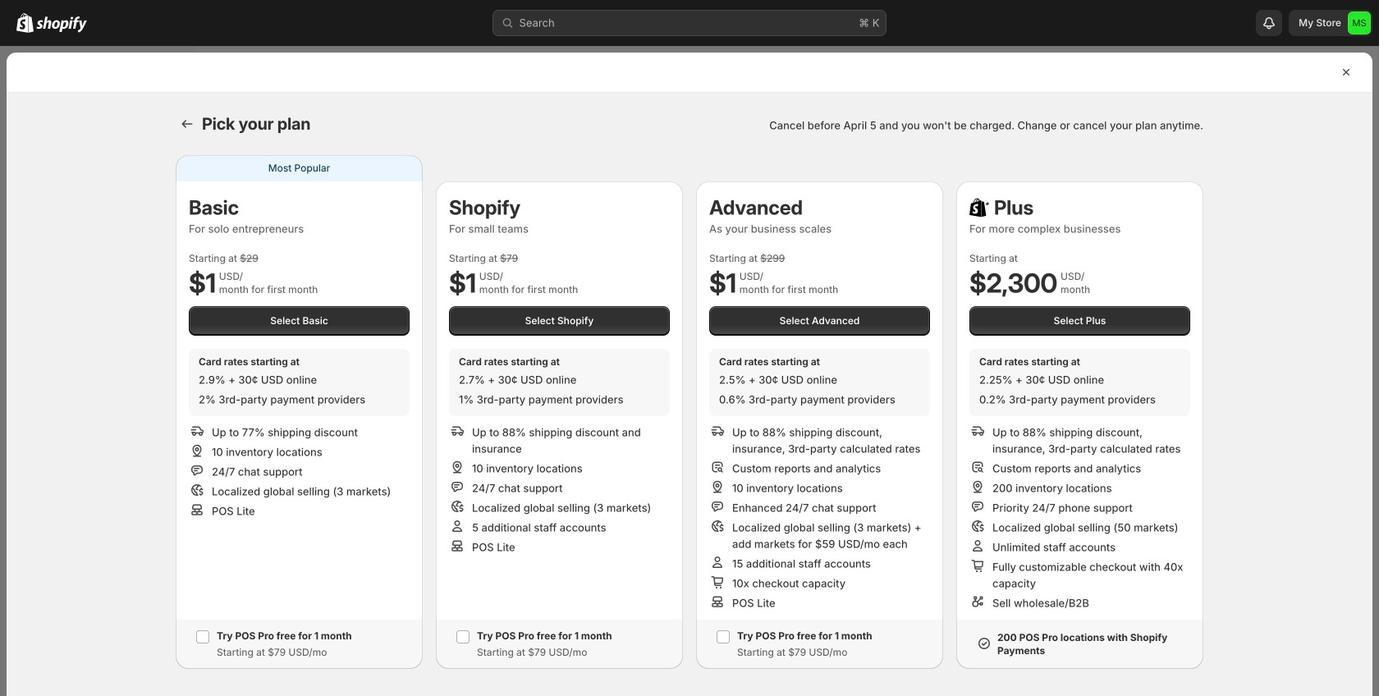 Task type: describe. For each thing, give the bounding box(es) containing it.
1 horizontal spatial shopify image
[[36, 16, 87, 33]]



Task type: vqa. For each thing, say whether or not it's contained in the screenshot.
E.G. Summer Collection, Under $100, Staff Picks text box
no



Task type: locate. For each thing, give the bounding box(es) containing it.
my store image
[[1348, 11, 1371, 34]]

settings dialog
[[7, 53, 1372, 696]]

0 horizontal spatial shopify image
[[16, 13, 34, 33]]

shopify image
[[16, 13, 34, 33], [36, 16, 87, 33]]



